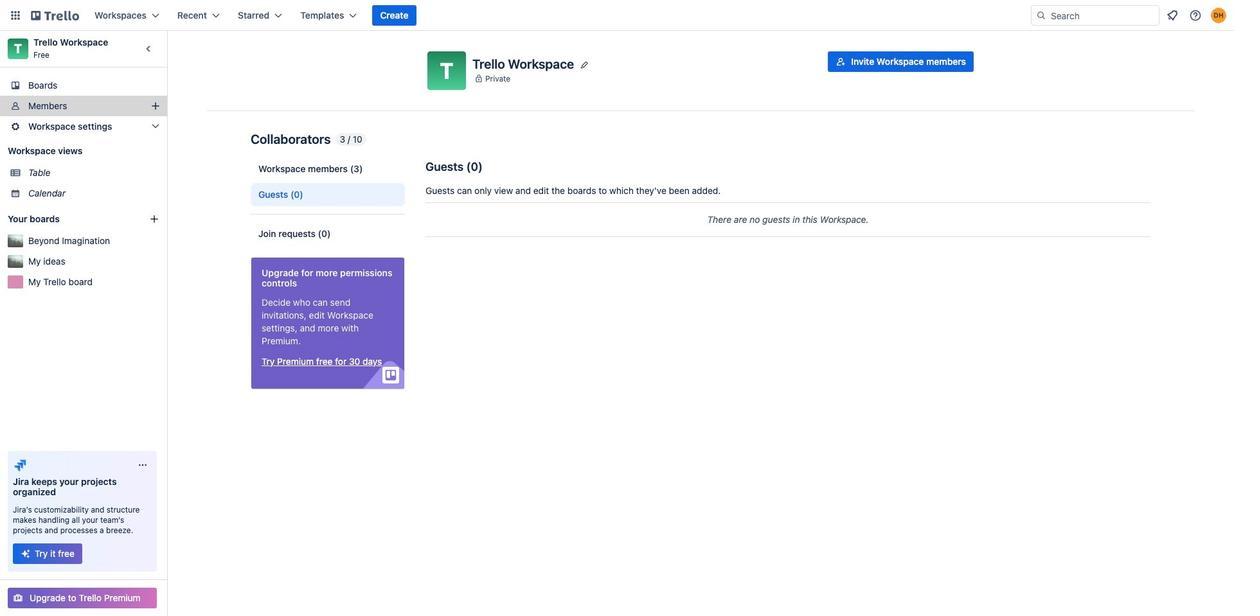 Task type: describe. For each thing, give the bounding box(es) containing it.
dirk hardpeck (dirkhardpeck) image
[[1211, 8, 1227, 23]]

0 notifications image
[[1165, 8, 1180, 23]]

add board image
[[149, 214, 159, 224]]

open information menu image
[[1189, 9, 1202, 22]]

back to home image
[[31, 5, 79, 26]]

your boards with 3 items element
[[8, 212, 130, 227]]



Task type: vqa. For each thing, say whether or not it's contained in the screenshot.
'Primary' element
yes



Task type: locate. For each thing, give the bounding box(es) containing it.
premium icon image
[[21, 549, 31, 559]]

search image
[[1036, 10, 1047, 21]]

jira image
[[13, 458, 28, 473], [13, 458, 28, 473]]

status
[[336, 133, 366, 146]]

workspace navigation collapse icon image
[[140, 40, 158, 58]]

Search field
[[1047, 6, 1159, 24]]

primary element
[[0, 0, 1235, 31]]



